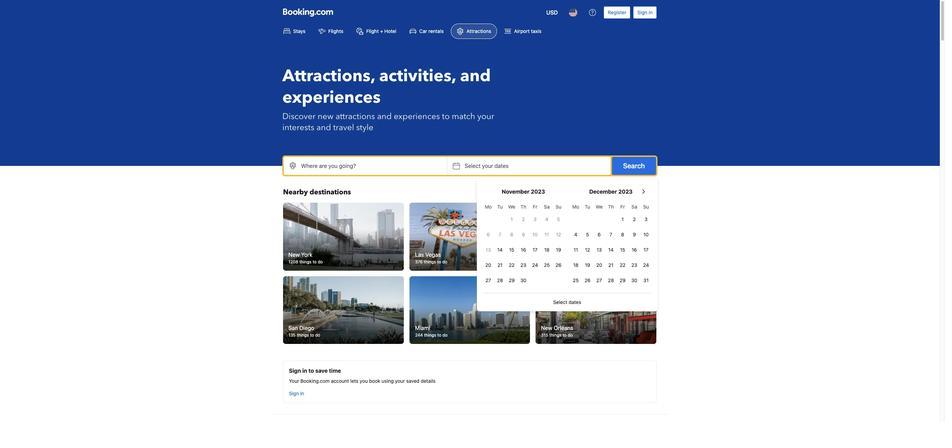 Task type: vqa. For each thing, say whether or not it's contained in the screenshot.


Task type: locate. For each thing, give the bounding box(es) containing it.
23 right 22 option
[[521, 262, 527, 268]]

10
[[533, 232, 538, 238], [644, 232, 649, 238]]

sign down your
[[289, 391, 299, 397]]

10 inside checkbox
[[533, 232, 538, 238]]

book
[[369, 379, 381, 385]]

19 for 19 december 2023 option
[[585, 262, 591, 268]]

0 vertical spatial 12
[[557, 232, 562, 238]]

in
[[649, 9, 653, 15], [303, 368, 307, 374], [300, 391, 304, 397]]

0 horizontal spatial 12
[[557, 232, 562, 238]]

to left match
[[442, 111, 450, 122]]

27 right 26 option
[[597, 278, 603, 284]]

1 horizontal spatial 25
[[573, 278, 579, 284]]

28 right 27 november 2023 checkbox
[[497, 278, 503, 284]]

sign for rightmost sign in link
[[638, 9, 648, 15]]

orleans
[[554, 325, 574, 332]]

13
[[486, 247, 491, 253], [597, 247, 602, 253]]

0 horizontal spatial 8
[[511, 232, 514, 238]]

1 28 from the left
[[497, 278, 503, 284]]

17 inside checkbox
[[644, 247, 649, 253]]

2 9 from the left
[[633, 232, 636, 238]]

7 December 2023 checkbox
[[606, 228, 617, 242]]

16 inside checkbox
[[632, 247, 638, 253]]

2023 right december
[[619, 189, 633, 195]]

0 horizontal spatial 9
[[522, 232, 525, 238]]

we down december
[[596, 204, 603, 210]]

2 vertical spatial sign
[[289, 391, 299, 397]]

3 November 2023 checkbox
[[530, 213, 541, 227]]

7
[[499, 232, 502, 238], [610, 232, 613, 238]]

30 inside checkbox
[[521, 278, 527, 284]]

17 inside option
[[533, 247, 538, 253]]

sign for bottommost sign in link
[[289, 391, 299, 397]]

0 vertical spatial sign
[[638, 9, 648, 15]]

17
[[533, 247, 538, 253], [644, 247, 649, 253]]

20 for 20 november 2023 checkbox
[[486, 262, 492, 268]]

2 20 from the left
[[597, 262, 603, 268]]

1 horizontal spatial dates
[[569, 300, 582, 306]]

11 inside option
[[574, 247, 579, 253]]

0 horizontal spatial 30
[[521, 278, 527, 284]]

1 horizontal spatial 29
[[620, 278, 626, 284]]

your inside attractions, activities, and experiences discover new attractions and experiences to match your interests and travel style
[[478, 111, 495, 122]]

1 horizontal spatial sa
[[632, 204, 638, 210]]

1 horizontal spatial 14
[[609, 247, 614, 253]]

25 inside option
[[544, 262, 550, 268]]

do inside 'new york 1208 things to do'
[[318, 260, 323, 265]]

things down west
[[549, 260, 562, 265]]

san diego 135 things to do
[[289, 325, 321, 338]]

7 left 8 option
[[499, 232, 502, 238]]

1 horizontal spatial 20
[[597, 262, 603, 268]]

1 tu from the left
[[498, 204, 503, 210]]

sa up 4 november 2023 checkbox
[[544, 204, 550, 210]]

sign in
[[638, 9, 653, 15], [289, 391, 304, 397]]

1 29 from the left
[[509, 278, 515, 284]]

1 horizontal spatial 9
[[633, 232, 636, 238]]

nearby
[[283, 188, 308, 197]]

rentals
[[429, 28, 444, 34]]

1 fr from the left
[[533, 204, 538, 210]]

0 horizontal spatial 17
[[533, 247, 538, 253]]

1 th from the left
[[521, 204, 527, 210]]

1 16 from the left
[[521, 247, 527, 253]]

4 right 3 november 2023 option
[[546, 217, 549, 222]]

2 10 from the left
[[644, 232, 649, 238]]

0 horizontal spatial 23
[[521, 262, 527, 268]]

26 inside option
[[585, 278, 591, 284]]

2 for november
[[522, 217, 525, 222]]

9 November 2023 checkbox
[[518, 228, 530, 242]]

taxis
[[531, 28, 542, 34]]

2 21 from the left
[[609, 262, 614, 268]]

0 horizontal spatial 22
[[509, 262, 515, 268]]

we up 1 november 2023 checkbox at the bottom right of the page
[[509, 204, 516, 210]]

1 horizontal spatial 21
[[609, 262, 614, 268]]

1 horizontal spatial select
[[554, 300, 568, 306]]

things for new orleans
[[550, 333, 562, 338]]

0 vertical spatial 25
[[544, 262, 550, 268]]

13 inside 13 option
[[597, 247, 602, 253]]

0 horizontal spatial 27
[[486, 278, 492, 284]]

10 inside option
[[644, 232, 649, 238]]

28 December 2023 checkbox
[[606, 274, 617, 288]]

1 horizontal spatial 8
[[622, 232, 625, 238]]

26 right '25 december 2023' checkbox
[[585, 278, 591, 284]]

26 inside checkbox
[[556, 262, 562, 268]]

2 28 from the left
[[609, 278, 614, 284]]

grid for november
[[483, 200, 565, 288]]

do for las vegas
[[443, 260, 448, 265]]

experiences
[[283, 86, 381, 109], [394, 111, 440, 122]]

mo up "6" option
[[485, 204, 492, 210]]

0 vertical spatial 11
[[545, 232, 550, 238]]

1 horizontal spatial 10
[[644, 232, 649, 238]]

13 for 13 november 2023 option
[[486, 247, 491, 253]]

8 November 2023 checkbox
[[506, 228, 518, 242]]

16 inside 'checkbox'
[[521, 247, 527, 253]]

1 horizontal spatial experiences
[[394, 111, 440, 122]]

travel
[[333, 122, 354, 133]]

things for las vegas
[[424, 260, 436, 265]]

sign in link
[[634, 6, 657, 19], [286, 388, 307, 401]]

1 horizontal spatial 5
[[587, 232, 590, 238]]

in right register
[[649, 9, 653, 15]]

1 November 2023 checkbox
[[506, 213, 518, 227]]

29 inside option
[[620, 278, 626, 284]]

5 right 4 november 2023 checkbox
[[558, 217, 561, 222]]

0 horizontal spatial 5
[[558, 217, 561, 222]]

13 November 2023 checkbox
[[483, 243, 495, 257]]

new
[[289, 252, 300, 258], [542, 325, 553, 332]]

16 for 16 november 2023 'checkbox' on the right bottom of page
[[521, 247, 527, 253]]

to inside key west 118 things to do
[[563, 260, 567, 265]]

in up booking.com
[[303, 368, 307, 374]]

0 vertical spatial select
[[465, 163, 481, 169]]

2 horizontal spatial and
[[461, 65, 491, 88]]

to down diego
[[311, 333, 314, 338]]

tu
[[498, 204, 503, 210], [585, 204, 591, 210]]

things inside key west 118 things to do
[[549, 260, 562, 265]]

1 vertical spatial 11
[[574, 247, 579, 253]]

9 inside checkbox
[[522, 232, 525, 238]]

376
[[415, 260, 423, 265]]

21 inside checkbox
[[609, 262, 614, 268]]

27 inside checkbox
[[486, 278, 492, 284]]

1 horizontal spatial 26
[[585, 278, 591, 284]]

26 down west
[[556, 262, 562, 268]]

things inside miami 244 things to do
[[424, 333, 436, 338]]

29 right the 28 option
[[620, 278, 626, 284]]

22 inside option
[[509, 262, 515, 268]]

2 sa from the left
[[632, 204, 638, 210]]

20 right 19 december 2023 option
[[597, 262, 603, 268]]

1 2023 from the left
[[531, 189, 546, 195]]

1 we from the left
[[509, 204, 516, 210]]

10 right 9 option
[[644, 232, 649, 238]]

8 inside option
[[511, 232, 514, 238]]

3 right 2 option
[[645, 217, 648, 222]]

3 inside option
[[534, 217, 537, 222]]

4 left "5 december 2023" option
[[575, 232, 578, 238]]

do right 26 november 2023 checkbox
[[568, 260, 573, 265]]

1 horizontal spatial 1
[[622, 217, 624, 222]]

4 for 4 november 2023 checkbox
[[546, 217, 549, 222]]

11 November 2023 checkbox
[[541, 228, 553, 242]]

14 inside option
[[609, 247, 614, 253]]

0 horizontal spatial 21
[[498, 262, 503, 268]]

1 horizontal spatial 13
[[597, 247, 602, 253]]

1 horizontal spatial 2
[[633, 217, 636, 222]]

1 3 from the left
[[534, 217, 537, 222]]

account
[[331, 379, 349, 385]]

21 November 2023 checkbox
[[495, 259, 506, 273]]

2 30 from the left
[[632, 278, 638, 284]]

22 inside checkbox
[[620, 262, 626, 268]]

14 right 13 november 2023 option
[[498, 247, 503, 253]]

8 right '7' "checkbox"
[[622, 232, 625, 238]]

10 for the 10 november 2023 checkbox
[[533, 232, 538, 238]]

27
[[486, 278, 492, 284], [597, 278, 603, 284]]

30 for 30 checkbox
[[521, 278, 527, 284]]

do right 1208
[[318, 260, 323, 265]]

17 for 17 december 2023 checkbox
[[644, 247, 649, 253]]

to down orleans
[[563, 333, 567, 338]]

things inside 'new york 1208 things to do'
[[300, 260, 312, 265]]

th for november
[[521, 204, 527, 210]]

11 for 11 checkbox
[[545, 232, 550, 238]]

do for new orleans
[[568, 333, 574, 338]]

0 vertical spatial 19
[[556, 247, 562, 253]]

3 left 4 november 2023 checkbox
[[534, 217, 537, 222]]

30 right 29 november 2023 option
[[521, 278, 527, 284]]

1 vertical spatial 4
[[575, 232, 578, 238]]

1 2 from the left
[[522, 217, 525, 222]]

1 horizontal spatial 3
[[645, 217, 648, 222]]

things down diego
[[297, 333, 309, 338]]

1 20 from the left
[[486, 262, 492, 268]]

2 15 from the left
[[621, 247, 626, 253]]

2 17 from the left
[[644, 247, 649, 253]]

1 horizontal spatial 17
[[644, 247, 649, 253]]

10 December 2023 checkbox
[[641, 228, 653, 242]]

16 for 16 december 2023 checkbox at the bottom right
[[632, 247, 638, 253]]

0 vertical spatial 18
[[545, 247, 550, 253]]

0 horizontal spatial sa
[[544, 204, 550, 210]]

5 December 2023 checkbox
[[582, 228, 594, 242]]

8 inside option
[[622, 232, 625, 238]]

2 inside option
[[633, 217, 636, 222]]

1 horizontal spatial grid
[[570, 200, 653, 288]]

1 21 from the left
[[498, 262, 503, 268]]

do right the "376"
[[443, 260, 448, 265]]

13 right 12 december 2023 checkbox
[[597, 247, 602, 253]]

1 10 from the left
[[533, 232, 538, 238]]

2 vertical spatial in
[[300, 391, 304, 397]]

1 vertical spatial 26
[[585, 278, 591, 284]]

1 horizontal spatial 22
[[620, 262, 626, 268]]

9 right 8 option
[[522, 232, 525, 238]]

flights
[[329, 28, 344, 34]]

new orleans image
[[536, 277, 657, 345]]

5 inside the 5 'option'
[[558, 217, 561, 222]]

details
[[421, 379, 436, 385]]

your
[[289, 379, 299, 385]]

28 right 27 "checkbox"
[[609, 278, 614, 284]]

19 inside option
[[585, 262, 591, 268]]

29 December 2023 checkbox
[[617, 274, 629, 288]]

su
[[556, 204, 562, 210], [644, 204, 650, 210]]

2 right 1 november 2023 checkbox at the bottom right of the page
[[522, 217, 525, 222]]

to inside las vegas 376 things to do
[[437, 260, 441, 265]]

new york image
[[283, 203, 404, 271]]

21 inside option
[[498, 262, 503, 268]]

6 inside option
[[487, 232, 490, 238]]

stays
[[293, 28, 306, 34]]

2 16 from the left
[[632, 247, 638, 253]]

2023 for december 2023
[[619, 189, 633, 195]]

0 horizontal spatial th
[[521, 204, 527, 210]]

25 for '25' option
[[544, 262, 550, 268]]

november
[[502, 189, 530, 195]]

do inside new orleans 315 things to do
[[568, 333, 574, 338]]

6 inside 6 december 2023 option
[[598, 232, 601, 238]]

things for key west
[[549, 260, 562, 265]]

0 vertical spatial 4
[[546, 217, 549, 222]]

new up 315
[[542, 325, 553, 332]]

match
[[452, 111, 476, 122]]

18 December 2023 checkbox
[[570, 259, 582, 273]]

18 left 19 december 2023 option
[[574, 262, 579, 268]]

12 for 12 checkbox
[[557, 232, 562, 238]]

9 inside option
[[633, 232, 636, 238]]

1 vertical spatial 5
[[587, 232, 590, 238]]

using
[[382, 379, 394, 385]]

to right 244 on the left of the page
[[438, 333, 442, 338]]

1 15 from the left
[[510, 247, 515, 253]]

1 for november
[[511, 217, 513, 222]]

1 22 from the left
[[509, 262, 515, 268]]

0 horizontal spatial 25
[[544, 262, 550, 268]]

22 for 22 december 2023 checkbox
[[620, 262, 626, 268]]

1 horizontal spatial 7
[[610, 232, 613, 238]]

sign up your
[[289, 368, 301, 374]]

30 right 29 december 2023 option
[[632, 278, 638, 284]]

5 right 4 checkbox
[[587, 232, 590, 238]]

16 November 2023 checkbox
[[518, 243, 530, 257]]

0 horizontal spatial 20
[[486, 262, 492, 268]]

things down vegas at the bottom left of the page
[[424, 260, 436, 265]]

28
[[497, 278, 503, 284], [609, 278, 614, 284]]

0 horizontal spatial 13
[[486, 247, 491, 253]]

1 vertical spatial select
[[554, 300, 568, 306]]

15 right 14 checkbox
[[510, 247, 515, 253]]

new
[[318, 111, 334, 122]]

stays link
[[278, 24, 312, 39]]

5 November 2023 checkbox
[[553, 213, 565, 227]]

15 inside option
[[621, 247, 626, 253]]

things inside san diego 135 things to do
[[297, 333, 309, 338]]

23
[[521, 262, 527, 268], [632, 262, 638, 268]]

2 27 from the left
[[597, 278, 603, 284]]

things inside new orleans 315 things to do
[[550, 333, 562, 338]]

0 horizontal spatial 14
[[498, 247, 503, 253]]

18
[[545, 247, 550, 253], [574, 262, 579, 268]]

1 vertical spatial sign
[[289, 368, 301, 374]]

22 November 2023 checkbox
[[506, 259, 518, 273]]

1 December 2023 checkbox
[[617, 213, 629, 227]]

1 horizontal spatial 16
[[632, 247, 638, 253]]

14 December 2023 checkbox
[[606, 243, 617, 257]]

do right 244 on the left of the page
[[443, 333, 448, 338]]

23 November 2023 checkbox
[[518, 259, 530, 273]]

22 December 2023 checkbox
[[617, 259, 629, 273]]

15 inside checkbox
[[510, 247, 515, 253]]

0 horizontal spatial fr
[[533, 204, 538, 210]]

10 right 9 november 2023 checkbox
[[533, 232, 538, 238]]

8 left 9 november 2023 checkbox
[[511, 232, 514, 238]]

0 horizontal spatial select
[[465, 163, 481, 169]]

2 2023 from the left
[[619, 189, 633, 195]]

th
[[521, 204, 527, 210], [609, 204, 614, 210]]

1 horizontal spatial 4
[[575, 232, 578, 238]]

new up 1208
[[289, 252, 300, 258]]

Where are you going? search field
[[284, 157, 447, 175]]

0 horizontal spatial 29
[[509, 278, 515, 284]]

18 right 17 option
[[545, 247, 550, 253]]

december 2023
[[590, 189, 633, 195]]

key
[[542, 252, 551, 258]]

11
[[545, 232, 550, 238], [574, 247, 579, 253]]

2 inside option
[[522, 217, 525, 222]]

nearby destinations
[[283, 188, 351, 197]]

118
[[542, 260, 548, 265]]

su up the 5 'option'
[[556, 204, 562, 210]]

you
[[360, 379, 368, 385]]

11 inside checkbox
[[545, 232, 550, 238]]

to inside attractions, activities, and experiences discover new attractions and experiences to match your interests and travel style
[[442, 111, 450, 122]]

do inside san diego 135 things to do
[[316, 333, 321, 338]]

2 7 from the left
[[610, 232, 613, 238]]

6 November 2023 checkbox
[[483, 228, 495, 242]]

0 vertical spatial 5
[[558, 217, 561, 222]]

1 7 from the left
[[499, 232, 502, 238]]

0 vertical spatial in
[[649, 9, 653, 15]]

0 horizontal spatial 4
[[546, 217, 549, 222]]

2 2 from the left
[[633, 217, 636, 222]]

21 for 21 checkbox
[[609, 262, 614, 268]]

mo up 4 checkbox
[[573, 204, 580, 210]]

12 December 2023 checkbox
[[582, 243, 594, 257]]

select for select dates
[[554, 300, 568, 306]]

2 right 1 december 2023 checkbox
[[633, 217, 636, 222]]

1 su from the left
[[556, 204, 562, 210]]

1 mo from the left
[[485, 204, 492, 210]]

2 we from the left
[[596, 204, 603, 210]]

2 mo from the left
[[573, 204, 580, 210]]

things down york
[[300, 260, 312, 265]]

and
[[461, 65, 491, 88], [377, 111, 392, 122], [317, 122, 331, 133]]

13 for 13 option
[[597, 247, 602, 253]]

miami
[[415, 325, 430, 332]]

2 14 from the left
[[609, 247, 614, 253]]

th down the december 2023
[[609, 204, 614, 210]]

27 inside "checkbox"
[[597, 278, 603, 284]]

1
[[511, 217, 513, 222], [622, 217, 624, 222]]

1 vertical spatial in
[[303, 368, 307, 374]]

1 vertical spatial 18
[[574, 262, 579, 268]]

things down orleans
[[550, 333, 562, 338]]

las vegas image
[[410, 203, 531, 271]]

new inside 'new york 1208 things to do'
[[289, 252, 300, 258]]

2 22 from the left
[[620, 262, 626, 268]]

18 inside 'option'
[[545, 247, 550, 253]]

1 24 from the left
[[533, 262, 539, 268]]

new inside new orleans 315 things to do
[[542, 325, 553, 332]]

4
[[546, 217, 549, 222], [575, 232, 578, 238]]

25
[[544, 262, 550, 268], [573, 278, 579, 284]]

1 17 from the left
[[533, 247, 538, 253]]

25 for '25 december 2023' checkbox
[[573, 278, 579, 284]]

2 23 from the left
[[632, 262, 638, 268]]

sign in link right register link
[[634, 6, 657, 19]]

0 vertical spatial 26
[[556, 262, 562, 268]]

do right 135 at the left of page
[[316, 333, 321, 338]]

25 down key
[[544, 262, 550, 268]]

1 horizontal spatial 28
[[609, 278, 614, 284]]

2023 right november
[[531, 189, 546, 195]]

16 left 17 option
[[521, 247, 527, 253]]

sa for november 2023
[[544, 204, 550, 210]]

to down west
[[563, 260, 567, 265]]

15 right 14 option
[[621, 247, 626, 253]]

12 inside checkbox
[[586, 247, 591, 253]]

tu for november
[[498, 204, 503, 210]]

search
[[624, 162, 646, 170]]

in for rightmost sign in link
[[649, 9, 653, 15]]

car rentals link
[[404, 24, 450, 39]]

0 horizontal spatial 2
[[522, 217, 525, 222]]

21 December 2023 checkbox
[[606, 259, 617, 273]]

17 right 16 december 2023 checkbox at the bottom right
[[644, 247, 649, 253]]

grid
[[483, 200, 565, 288], [570, 200, 653, 288]]

do down orleans
[[568, 333, 574, 338]]

1 horizontal spatial su
[[644, 204, 650, 210]]

register
[[608, 9, 627, 15]]

0 horizontal spatial 10
[[533, 232, 538, 238]]

dates down '25 december 2023' checkbox
[[569, 300, 582, 306]]

grid for december
[[570, 200, 653, 288]]

2 6 from the left
[[598, 232, 601, 238]]

3
[[534, 217, 537, 222], [645, 217, 648, 222]]

1 horizontal spatial 19
[[585, 262, 591, 268]]

21
[[498, 262, 503, 268], [609, 262, 614, 268]]

2 fr from the left
[[621, 204, 625, 210]]

23 December 2023 checkbox
[[629, 259, 641, 273]]

1 1 from the left
[[511, 217, 513, 222]]

to right 1208
[[313, 260, 317, 265]]

25 inside checkbox
[[573, 278, 579, 284]]

do inside las vegas 376 things to do
[[443, 260, 448, 265]]

1 horizontal spatial and
[[377, 111, 392, 122]]

0 vertical spatial sign in link
[[634, 6, 657, 19]]

things
[[300, 260, 312, 265], [424, 260, 436, 265], [549, 260, 562, 265], [297, 333, 309, 338], [424, 333, 436, 338], [550, 333, 562, 338]]

1 horizontal spatial 24
[[644, 262, 650, 268]]

to down vegas at the bottom left of the page
[[437, 260, 441, 265]]

20 inside 20 checkbox
[[597, 262, 603, 268]]

13 inside 13 november 2023 option
[[486, 247, 491, 253]]

14 for 14 option
[[609, 247, 614, 253]]

activities,
[[380, 65, 456, 88]]

airport
[[515, 28, 530, 34]]

things for san diego
[[297, 333, 309, 338]]

new for new orleans
[[542, 325, 553, 332]]

6 for "6" option
[[487, 232, 490, 238]]

22 left 23 november 2023 checkbox at the bottom
[[509, 262, 515, 268]]

6
[[487, 232, 490, 238], [598, 232, 601, 238]]

1 horizontal spatial 6
[[598, 232, 601, 238]]

20 inside 20 november 2023 checkbox
[[486, 262, 492, 268]]

things down miami
[[424, 333, 436, 338]]

23 right 22 december 2023 checkbox
[[632, 262, 638, 268]]

sign in link down your
[[286, 388, 307, 401]]

2023
[[531, 189, 546, 195], [619, 189, 633, 195]]

th up 2 november 2023 option
[[521, 204, 527, 210]]

select
[[465, 163, 481, 169], [554, 300, 568, 306]]

15 for "15" checkbox
[[510, 247, 515, 253]]

mo
[[485, 204, 492, 210], [573, 204, 580, 210]]

26
[[556, 262, 562, 268], [585, 278, 591, 284]]

fr
[[533, 204, 538, 210], [621, 204, 625, 210]]

sign right register
[[638, 9, 648, 15]]

1 horizontal spatial fr
[[621, 204, 625, 210]]

23 inside option
[[632, 262, 638, 268]]

usd button
[[543, 4, 563, 21]]

0 horizontal spatial 28
[[497, 278, 503, 284]]

7 inside "checkbox"
[[610, 232, 613, 238]]

1 8 from the left
[[511, 232, 514, 238]]

29 right 28 'option'
[[509, 278, 515, 284]]

1 27 from the left
[[486, 278, 492, 284]]

to inside miami 244 things to do
[[438, 333, 442, 338]]

12 November 2023 checkbox
[[553, 228, 565, 242]]

8 December 2023 checkbox
[[617, 228, 629, 242]]

2 3 from the left
[[645, 217, 648, 222]]

1 vertical spatial your
[[482, 163, 494, 169]]

sa up 2 option
[[632, 204, 638, 210]]

2 su from the left
[[644, 204, 650, 210]]

do for new york
[[318, 260, 323, 265]]

2 13 from the left
[[597, 247, 602, 253]]

your
[[478, 111, 495, 122], [482, 163, 494, 169], [395, 379, 405, 385]]

1 30 from the left
[[521, 278, 527, 284]]

14 inside checkbox
[[498, 247, 503, 253]]

1 14 from the left
[[498, 247, 503, 253]]

28 inside 'option'
[[497, 278, 503, 284]]

12 right 11 checkbox
[[557, 232, 562, 238]]

su up 3 checkbox
[[644, 204, 650, 210]]

0 horizontal spatial 11
[[545, 232, 550, 238]]

24 right 23 option
[[644, 262, 650, 268]]

do
[[318, 260, 323, 265], [443, 260, 448, 265], [568, 260, 573, 265], [316, 333, 321, 338], [443, 333, 448, 338], [568, 333, 574, 338]]

1 horizontal spatial 15
[[621, 247, 626, 253]]

30 for 30 december 2023 option
[[632, 278, 638, 284]]

0 horizontal spatial grid
[[483, 200, 565, 288]]

1 horizontal spatial th
[[609, 204, 614, 210]]

new orleans 315 things to do
[[542, 325, 574, 338]]

13 left 14 checkbox
[[486, 247, 491, 253]]

2 November 2023 checkbox
[[518, 213, 530, 227]]

23 inside checkbox
[[521, 262, 527, 268]]

2 24 from the left
[[644, 262, 650, 268]]

1 23 from the left
[[521, 262, 527, 268]]

sign in to save time
[[289, 368, 341, 374]]

0 horizontal spatial su
[[556, 204, 562, 210]]

we for november
[[509, 204, 516, 210]]

28 inside option
[[609, 278, 614, 284]]

booking.com image
[[283, 8, 333, 17]]

0 horizontal spatial experiences
[[283, 86, 381, 109]]

su for december 2023
[[644, 204, 650, 210]]

vegas
[[426, 252, 441, 258]]

20 left 21 november 2023 option
[[486, 262, 492, 268]]

2 1 from the left
[[622, 217, 624, 222]]

3 inside checkbox
[[645, 217, 648, 222]]

0 horizontal spatial 7
[[499, 232, 502, 238]]

1 horizontal spatial 12
[[586, 247, 591, 253]]

sign in right register
[[638, 9, 653, 15]]

17 left 18 'option'
[[533, 247, 538, 253]]

7 inside checkbox
[[499, 232, 502, 238]]

2 grid from the left
[[570, 200, 653, 288]]

1 9 from the left
[[522, 232, 525, 238]]

15 December 2023 checkbox
[[617, 243, 629, 257]]

dates up november
[[495, 163, 509, 169]]

24 left 118
[[533, 262, 539, 268]]

21 right 20 november 2023 checkbox
[[498, 262, 503, 268]]

19 right the 18 december 2023 checkbox
[[585, 262, 591, 268]]

1 6 from the left
[[487, 232, 490, 238]]

1 vertical spatial 19
[[585, 262, 591, 268]]

2 8 from the left
[[622, 232, 625, 238]]

1 13 from the left
[[486, 247, 491, 253]]

9
[[522, 232, 525, 238], [633, 232, 636, 238]]

14 November 2023 checkbox
[[495, 243, 506, 257]]

1 horizontal spatial we
[[596, 204, 603, 210]]

26 for 26 november 2023 checkbox
[[556, 262, 562, 268]]

tu down november
[[498, 204, 503, 210]]

do inside key west 118 things to do
[[568, 260, 573, 265]]

0 horizontal spatial 26
[[556, 262, 562, 268]]

18 inside checkbox
[[574, 262, 579, 268]]

1 sa from the left
[[544, 204, 550, 210]]

2 for december
[[633, 217, 636, 222]]

2 th from the left
[[609, 204, 614, 210]]

2 tu from the left
[[585, 204, 591, 210]]

attractions link
[[451, 24, 498, 39]]

2 vertical spatial your
[[395, 379, 405, 385]]

1 vertical spatial sign in link
[[286, 388, 307, 401]]

21 right 20 checkbox
[[609, 262, 614, 268]]

30 inside option
[[632, 278, 638, 284]]

11 left 12 december 2023 checkbox
[[574, 247, 579, 253]]

2 29 from the left
[[620, 278, 626, 284]]

sign in down your
[[289, 391, 304, 397]]

19 inside checkbox
[[556, 247, 562, 253]]

0 vertical spatial new
[[289, 252, 300, 258]]

tu down december
[[585, 204, 591, 210]]

0 horizontal spatial 2023
[[531, 189, 546, 195]]

19 right 18 'option'
[[556, 247, 562, 253]]

7 left 8 december 2023 option
[[610, 232, 613, 238]]

york
[[302, 252, 313, 258]]

1 grid from the left
[[483, 200, 565, 288]]

attractions
[[336, 111, 375, 122]]

lets
[[351, 379, 359, 385]]

11 right the 10 november 2023 checkbox
[[545, 232, 550, 238]]

29 inside option
[[509, 278, 515, 284]]

sign
[[638, 9, 648, 15], [289, 368, 301, 374], [289, 391, 299, 397]]

0 horizontal spatial new
[[289, 252, 300, 258]]

1 horizontal spatial 2023
[[619, 189, 633, 195]]

29 November 2023 checkbox
[[506, 274, 518, 288]]

26 for 26 option
[[585, 278, 591, 284]]

things inside las vegas 376 things to do
[[424, 260, 436, 265]]

26 December 2023 checkbox
[[582, 274, 594, 288]]

6 left 7 checkbox
[[487, 232, 490, 238]]

22 right 21 checkbox
[[620, 262, 626, 268]]

12 inside checkbox
[[557, 232, 562, 238]]

12 for 12 december 2023 checkbox
[[586, 247, 591, 253]]

30
[[521, 278, 527, 284], [632, 278, 638, 284]]

12 right 11 option at the bottom right of the page
[[586, 247, 591, 253]]

1 horizontal spatial 18
[[574, 262, 579, 268]]

14 left "15" option
[[609, 247, 614, 253]]

5
[[558, 217, 561, 222], [587, 232, 590, 238]]

5 inside "5 december 2023" option
[[587, 232, 590, 238]]



Task type: describe. For each thing, give the bounding box(es) containing it.
+
[[380, 28, 383, 34]]

5 for "5 december 2023" option
[[587, 232, 590, 238]]

select dates
[[554, 300, 582, 306]]

4 November 2023 checkbox
[[541, 213, 553, 227]]

discover
[[283, 111, 316, 122]]

24 for 24 checkbox at the right bottom of page
[[533, 262, 539, 268]]

las vegas 376 things to do
[[415, 252, 448, 265]]

miami 244 things to do
[[415, 325, 448, 338]]

30 December 2023 checkbox
[[629, 274, 641, 288]]

31
[[644, 278, 649, 284]]

to inside 'new york 1208 things to do'
[[313, 260, 317, 265]]

28 for the 28 option
[[609, 278, 614, 284]]

7 for '7' "checkbox"
[[610, 232, 613, 238]]

sa for december 2023
[[632, 204, 638, 210]]

6 December 2023 checkbox
[[594, 228, 606, 242]]

11 for 11 option at the bottom right of the page
[[574, 247, 579, 253]]

attractions,
[[283, 65, 375, 88]]

19 December 2023 checkbox
[[582, 259, 594, 273]]

do inside miami 244 things to do
[[443, 333, 448, 338]]

flight
[[367, 28, 379, 34]]

december
[[590, 189, 618, 195]]

25 December 2023 checkbox
[[570, 274, 582, 288]]

in for bottommost sign in link
[[300, 391, 304, 397]]

save
[[316, 368, 328, 374]]

san
[[289, 325, 298, 332]]

20 for 20 checkbox
[[597, 262, 603, 268]]

3 for december 2023
[[645, 217, 648, 222]]

las
[[415, 252, 424, 258]]

8 for 8 december 2023 option
[[622, 232, 625, 238]]

244
[[415, 333, 423, 338]]

san diego image
[[283, 277, 404, 345]]

su for november 2023
[[556, 204, 562, 210]]

30 November 2023 checkbox
[[518, 274, 530, 288]]

0 vertical spatial dates
[[495, 163, 509, 169]]

27 for 27 "checkbox"
[[597, 278, 603, 284]]

style
[[356, 122, 374, 133]]

18 November 2023 checkbox
[[541, 243, 553, 257]]

19 for 19 november 2023 checkbox
[[556, 247, 562, 253]]

4 December 2023 checkbox
[[570, 228, 582, 242]]

things for new york
[[300, 260, 312, 265]]

mo for december
[[573, 204, 580, 210]]

usd
[[547, 9, 558, 16]]

select for select your dates
[[465, 163, 481, 169]]

new for new york
[[289, 252, 300, 258]]

destinations
[[310, 188, 351, 197]]

14 for 14 checkbox
[[498, 247, 503, 253]]

booking.com
[[301, 379, 330, 385]]

0 horizontal spatial sign in
[[289, 391, 304, 397]]

tu for december
[[585, 204, 591, 210]]

0 horizontal spatial and
[[317, 122, 331, 133]]

fr for november
[[533, 204, 538, 210]]

saved
[[407, 379, 420, 385]]

attractions, activities, and experiences discover new attractions and experiences to match your interests and travel style
[[283, 65, 495, 133]]

miami image
[[410, 277, 531, 345]]

attractions
[[467, 28, 492, 34]]

0 vertical spatial experiences
[[283, 86, 381, 109]]

315
[[542, 333, 549, 338]]

flight + hotel link
[[351, 24, 403, 39]]

interests
[[283, 122, 315, 133]]

9 for 9 option
[[633, 232, 636, 238]]

3 for november 2023
[[534, 217, 537, 222]]

time
[[329, 368, 341, 374]]

your booking.com account lets you book using your saved details
[[289, 379, 436, 385]]

10 for 10 december 2023 option
[[644, 232, 649, 238]]

select your dates
[[465, 163, 509, 169]]

1 horizontal spatial sign in link
[[634, 6, 657, 19]]

13 December 2023 checkbox
[[594, 243, 606, 257]]

7 November 2023 checkbox
[[495, 228, 506, 242]]

29 for 29 november 2023 option
[[509, 278, 515, 284]]

29 for 29 december 2023 option
[[620, 278, 626, 284]]

1 vertical spatial dates
[[569, 300, 582, 306]]

register link
[[604, 6, 631, 19]]

22 for 22 option
[[509, 262, 515, 268]]

20 November 2023 checkbox
[[483, 259, 495, 273]]

key west 118 things to do
[[542, 252, 573, 265]]

6 for 6 december 2023 option
[[598, 232, 601, 238]]

31 December 2023 checkbox
[[641, 274, 653, 288]]

23 for 23 option
[[632, 262, 638, 268]]

27 for 27 november 2023 checkbox
[[486, 278, 492, 284]]

23 for 23 november 2023 checkbox at the bottom
[[521, 262, 527, 268]]

fr for december
[[621, 204, 625, 210]]

11 December 2023 checkbox
[[570, 243, 582, 257]]

10 November 2023 checkbox
[[530, 228, 541, 242]]

28 for 28 'option'
[[497, 278, 503, 284]]

west
[[552, 252, 565, 258]]

2 December 2023 checkbox
[[629, 213, 641, 227]]

november 2023
[[502, 189, 546, 195]]

24 for 24 checkbox
[[644, 262, 650, 268]]

5 for the 5 'option'
[[558, 217, 561, 222]]

1208
[[289, 260, 299, 265]]

1 for december
[[622, 217, 624, 222]]

diego
[[300, 325, 315, 332]]

mo for november
[[485, 204, 492, 210]]

18 for the 18 december 2023 checkbox
[[574, 262, 579, 268]]

we for december
[[596, 204, 603, 210]]

135
[[289, 333, 296, 338]]

17 December 2023 checkbox
[[641, 243, 653, 257]]

20 December 2023 checkbox
[[594, 259, 606, 273]]

18 for 18 'option'
[[545, 247, 550, 253]]

9 for 9 november 2023 checkbox
[[522, 232, 525, 238]]

0 vertical spatial sign in
[[638, 9, 653, 15]]

airport taxis
[[515, 28, 542, 34]]

search button
[[613, 157, 657, 175]]

15 for "15" option
[[621, 247, 626, 253]]

4 for 4 checkbox
[[575, 232, 578, 238]]

airport taxis link
[[499, 24, 548, 39]]

to inside new orleans 315 things to do
[[563, 333, 567, 338]]

27 November 2023 checkbox
[[483, 274, 495, 288]]

3 December 2023 checkbox
[[641, 213, 653, 227]]

9 December 2023 checkbox
[[629, 228, 641, 242]]

15 November 2023 checkbox
[[506, 243, 518, 257]]

28 November 2023 checkbox
[[495, 274, 506, 288]]

7 for 7 checkbox
[[499, 232, 502, 238]]

car
[[420, 28, 428, 34]]

flight + hotel
[[367, 28, 397, 34]]

21 for 21 november 2023 option
[[498, 262, 503, 268]]

do for san diego
[[316, 333, 321, 338]]

25 November 2023 checkbox
[[541, 259, 553, 273]]

27 December 2023 checkbox
[[594, 274, 606, 288]]

to left 'save'
[[309, 368, 314, 374]]

new york 1208 things to do
[[289, 252, 323, 265]]

8 for 8 option
[[511, 232, 514, 238]]

17 November 2023 checkbox
[[530, 243, 541, 257]]

26 November 2023 checkbox
[[553, 259, 565, 273]]

24 November 2023 checkbox
[[530, 259, 541, 273]]

key west image
[[536, 203, 657, 271]]

24 December 2023 checkbox
[[641, 259, 653, 273]]

do for key west
[[568, 260, 573, 265]]

car rentals
[[420, 28, 444, 34]]

16 December 2023 checkbox
[[629, 243, 641, 257]]

flights link
[[313, 24, 350, 39]]

th for december
[[609, 204, 614, 210]]

17 for 17 option
[[533, 247, 538, 253]]

2023 for november 2023
[[531, 189, 546, 195]]

hotel
[[385, 28, 397, 34]]

to inside san diego 135 things to do
[[311, 333, 314, 338]]

19 November 2023 checkbox
[[553, 243, 565, 257]]



